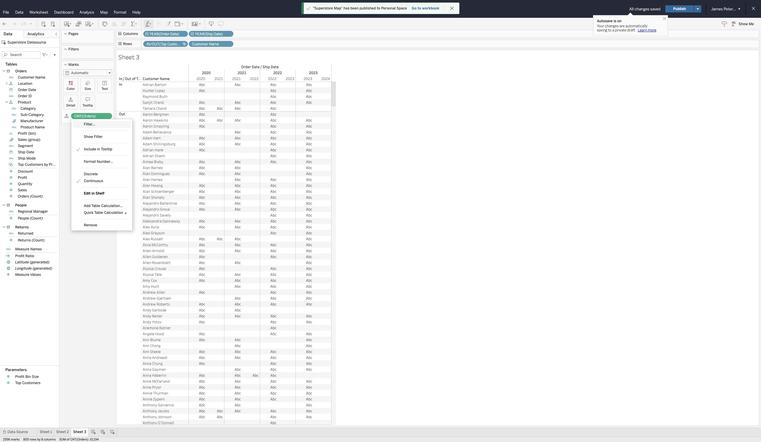 Task type: vqa. For each thing, say whether or not it's contained in the screenshot.
0/0
no



Task type: locate. For each thing, give the bounding box(es) containing it.
0 horizontal spatial by
[[37, 439, 40, 442]]

1 horizontal spatial customer name
[[192, 42, 219, 46]]

returns down returned
[[18, 239, 31, 243]]

data down "undo" image
[[4, 32, 12, 36]]

(count) up the regional manager
[[30, 195, 43, 199]]

Anna Chung, Customer Name. Press Space to toggle selection. Press Escape to go back to the left margin. Use arrow keys to navigate headers text field
[[141, 361, 188, 367]]

order
[[241, 65, 251, 69], [18, 88, 27, 92], [18, 94, 27, 98]]

orders for orders
[[15, 69, 27, 73]]

1 vertical spatial (count)
[[30, 217, 43, 221]]

800
[[23, 439, 29, 442]]

discount
[[18, 170, 33, 174]]

(count) for returns (count)
[[32, 239, 45, 243]]

2020, Year of Ship Date. Press Space to toggle selection. Press Escape to go back to the left margin. Use arrow keys to navigate headers text field
[[188, 76, 206, 82]]

1 horizontal spatial customer
[[192, 42, 208, 46]]

800 rows by 8 columns
[[23, 439, 56, 442]]

show me button
[[729, 19, 759, 29]]

sheet 2
[[56, 431, 69, 435]]

publish button
[[665, 5, 694, 12]]

Andrew Roberts, Customer Name. Press Space to toggle selection. Press Escape to go back to the left margin. Use arrow keys to navigate headers text field
[[141, 302, 188, 308]]

map left go
[[400, 6, 410, 12]]

1 sales from the top
[[18, 138, 27, 142]]

measure up profit ratio at the bottom of the page
[[15, 248, 29, 252]]

0 horizontal spatial customer name
[[18, 76, 45, 80]]

people down regional at left
[[18, 217, 29, 221]]

2 horizontal spatial by
[[186, 42, 190, 46]]

1 vertical spatial changes
[[605, 24, 619, 28]]

personal
[[381, 6, 396, 10]]

tooltip up number...
[[101, 147, 112, 152]]

Andrew Gjertsen, Customer Name. Press Space to toggle selection. Press Escape to go back to the left margin. Use arrow keys to navigate headers text field
[[141, 296, 188, 302]]

1 horizontal spatial changes
[[635, 7, 649, 11]]

Angele Hood, Customer Name. Press Space to toggle selection. Press Escape to go back to the left margin. Use arrow keys to navigate headers text field
[[141, 331, 188, 337]]

0 vertical spatial order
[[241, 65, 251, 69]]

quick
[[84, 211, 93, 215]]

order up 2021, year of order date. press space to toggle selection. press escape to go back to the left margin. use arrow keys to navigate headers text box
[[241, 65, 251, 69]]

orders down quantity
[[18, 195, 29, 199]]

0 vertical spatial (generated)
[[30, 261, 49, 265]]

name down the year(ship date) in the top left of the page
[[209, 42, 219, 46]]

sheet left 1
[[40, 431, 49, 435]]

0 vertical spatial 3
[[136, 53, 139, 61]]

2 date) from the left
[[214, 32, 223, 36]]

2 horizontal spatial to
[[608, 28, 612, 32]]

"superstore
[[313, 6, 333, 10]]

changes down the autosave is on on the right top of the page
[[605, 24, 619, 28]]

0 vertical spatial format
[[114, 10, 127, 15]]

1 vertical spatial orders
[[18, 195, 29, 199]]

(generated) for latitude (generated)
[[30, 261, 49, 265]]

changes for all
[[635, 7, 649, 11]]

Adrian Hane, Customer Name. Press Space to toggle selection. Press Escape to go back to the left margin. Use arrow keys to navigate headers text field
[[141, 147, 188, 153]]

0 horizontal spatial changes
[[605, 24, 619, 28]]

duplicate image
[[76, 21, 81, 27]]

Adam Hart, Customer Name. Press Space to toggle selection. Press Escape to go back to the left margin. Use arrow keys to navigate headers text field
[[141, 135, 188, 141]]

date) for year(order date)
[[170, 32, 179, 36]]

category
[[21, 107, 36, 111], [28, 113, 44, 117]]

2021, Year of Order Date. Press Space to toggle selection. Press Escape to go back to the left margin. Use arrow keys to navigate headers text field
[[224, 70, 260, 76]]

file
[[3, 10, 9, 15]]

latitude
[[15, 261, 29, 265]]

order for order date  /  ship date
[[241, 65, 251, 69]]

to left a
[[608, 28, 612, 32]]

2 2023, year of ship date. press space to toggle selection. press escape to go back to the left margin. use arrow keys to navigate headers text field from the left
[[296, 76, 313, 82]]

1 vertical spatial top
[[15, 382, 21, 386]]

sales down quantity
[[18, 188, 27, 193]]

automatically
[[625, 24, 648, 28]]

2 vertical spatial order
[[18, 94, 27, 98]]

show for show filter
[[84, 135, 93, 139]]

regional manager
[[18, 210, 48, 214]]

rows
[[123, 42, 132, 46]]

autosave is on
[[597, 19, 622, 23]]

/
[[261, 65, 262, 69]]

sheet left 2 at the bottom left of the page
[[56, 431, 66, 435]]

date) down to use edit in desktop, save the workbook outside of personal space image
[[214, 32, 223, 36]]

in
[[97, 147, 100, 152], [91, 192, 95, 196]]

0 horizontal spatial superstore
[[7, 40, 26, 45]]

datasource
[[27, 40, 46, 45]]

Anthony Johnson, Customer Name. Press Space to toggle selection. Press Escape to go back to the left margin. Use arrow keys to navigate headers text field
[[141, 415, 188, 421]]

customer name up location
[[18, 76, 45, 80]]

date left /
[[252, 65, 260, 69]]

0 horizontal spatial in
[[91, 192, 95, 196]]

orders down tables
[[15, 69, 27, 73]]

data up 2596 marks
[[7, 431, 15, 435]]

your
[[597, 24, 604, 28]]

1 vertical spatial ship
[[18, 150, 25, 155]]

size right bin
[[32, 376, 39, 380]]

show inside button
[[739, 22, 748, 26]]

1 measure from the top
[[15, 248, 29, 252]]

a
[[612, 28, 614, 32]]

superstore up search text field
[[7, 40, 26, 45]]

2021, Year of Ship Date. Press Space to toggle selection. Press Escape to go back to the left margin. Use arrow keys to navigate headers text field
[[206, 76, 224, 82], [224, 76, 242, 82]]

superstore datasource
[[7, 40, 46, 45]]

1 vertical spatial (generated)
[[33, 267, 52, 271]]

discrete
[[84, 172, 98, 177]]

orders (count)
[[18, 195, 43, 199]]

Alejandro Savely, Customer Name. Press Space to toggle selection. Press Escape to go back to the left margin. Use arrow keys to navigate headers text field
[[141, 213, 188, 219]]

1 2021, year of ship date. press space to toggle selection. press escape to go back to the left margin. use arrow keys to navigate headers text field from the left
[[206, 76, 224, 82]]

0 vertical spatial sales
[[18, 138, 27, 142]]

sort ascending image
[[111, 21, 117, 27]]

sales (group)
[[18, 138, 40, 142]]

continuous
[[84, 179, 103, 183]]

date up id at the top of the page
[[28, 88, 36, 92]]

top for top customers by profit
[[18, 163, 24, 167]]

product for product name
[[21, 125, 34, 130]]

top up discount
[[18, 163, 24, 167]]

customers down bin
[[22, 382, 41, 386]]

1 horizontal spatial format
[[114, 10, 127, 15]]

values
[[30, 273, 41, 277]]

profit bin size
[[15, 376, 39, 380]]

sheet
[[118, 53, 135, 61], [40, 431, 49, 435], [56, 431, 66, 435], [73, 431, 83, 435]]

date) for year(ship date)
[[214, 32, 223, 36]]

Anemone Ratner, Customer Name. Press Space to toggle selection. Press Escape to go back to the left margin. Use arrow keys to navigate headers text field
[[141, 326, 188, 331]]

1 horizontal spatial superstore
[[374, 6, 399, 12]]

sheet 3 down rows
[[118, 53, 139, 61]]

1 vertical spatial superstore
[[7, 40, 26, 45]]

(count) up names
[[32, 239, 45, 243]]

customer name
[[192, 42, 219, 46], [18, 76, 45, 80]]

0 vertical spatial by
[[186, 42, 190, 46]]

customer down year(ship
[[192, 42, 208, 46]]

1 vertical spatial 3
[[84, 431, 86, 435]]

category up manufacturer
[[28, 113, 44, 117]]

1 horizontal spatial date)
[[214, 32, 223, 36]]

profit for profit
[[18, 176, 27, 180]]

0 horizontal spatial 3
[[84, 431, 86, 435]]

order left id at the top of the page
[[18, 94, 27, 98]]

changes
[[635, 7, 649, 11], [605, 24, 619, 28]]

3
[[136, 53, 139, 61], [84, 431, 86, 435]]

Amy Cox, Customer Name. Press Space to toggle selection. Press Escape to go back to the left margin. Use arrow keys to navigate headers text field
[[141, 278, 188, 284]]

2 sales from the top
[[18, 188, 27, 193]]

2
[[67, 431, 69, 435]]

1 vertical spatial measure
[[15, 273, 29, 277]]

Ann Chong, Customer Name. Press Space to toggle selection. Press Escape to go back to the left margin. Use arrow keys to navigate headers text field
[[141, 343, 188, 349]]

1 vertical spatial show
[[84, 135, 93, 139]]

(count) for orders (count)
[[30, 195, 43, 199]]

0 vertical spatial (count)
[[30, 195, 43, 199]]

2024, Year of Ship Date. Press Space to toggle selection. Press Escape to go back to the left margin. Use arrow keys to navigate headers text field
[[313, 76, 331, 82]]

size
[[84, 87, 91, 91], [32, 376, 39, 380]]

(bin)
[[28, 132, 36, 136]]

date for order date
[[28, 88, 36, 92]]

number...
[[97, 160, 113, 164]]

in right include at top
[[97, 147, 100, 152]]

table inside menu item
[[94, 211, 103, 215]]

0 horizontal spatial to
[[377, 6, 380, 10]]

Aimee Bixby, Customer Name. Press Space to toggle selection. Press Escape to go back to the left margin. Use arrow keys to navigate headers text field
[[141, 159, 188, 165]]

ship down segment
[[18, 150, 25, 155]]

product down order id
[[18, 100, 31, 105]]

to
[[377, 6, 380, 10], [418, 6, 421, 10], [608, 28, 612, 32]]

customers for profit)
[[167, 42, 185, 46]]

0 horizontal spatial customer
[[18, 76, 35, 80]]

Anne Pryor, Customer Name. Press Space to toggle selection. Press Escape to go back to the left margin. Use arrow keys to navigate headers text field
[[141, 385, 188, 391]]

name up the order date on the left of the page
[[35, 76, 45, 80]]

sheet 3
[[118, 53, 139, 61], [73, 431, 86, 435]]

swap rows and columns image
[[102, 21, 108, 27]]

close image
[[662, 16, 667, 21]]

longitude
[[15, 267, 32, 271]]

in for tooltip
[[97, 147, 100, 152]]

your changes are automatically saving to a private draft.
[[597, 24, 648, 32]]

Anna Gayman, Customer Name. Press Space to toggle selection. Press Escape to go back to the left margin. Use arrow keys to navigate headers text field
[[141, 367, 188, 373]]

customers down mode on the top left of the page
[[25, 163, 43, 167]]

data
[[15, 10, 23, 15], [4, 32, 12, 36], [7, 431, 15, 435]]

sheet 3 up cnt(orders):
[[73, 431, 86, 435]]

fit image
[[175, 21, 184, 27]]

0 vertical spatial table
[[91, 204, 100, 208]]

3 down columns
[[136, 53, 139, 61]]

0 vertical spatial customers
[[167, 42, 185, 46]]

2022, Year of Ship Date. Press Space to toggle selection. Press Escape to go back to the left margin. Use arrow keys to navigate headers text field
[[260, 76, 278, 82]]

0 vertical spatial show
[[739, 22, 748, 26]]

filter...
[[84, 122, 95, 127]]

show left filter
[[84, 135, 93, 139]]

in/out(top customers by profit)
[[147, 42, 201, 46]]

changes right all
[[635, 7, 649, 11]]

category up 'sub-'
[[21, 107, 36, 111]]

0 vertical spatial in
[[97, 147, 100, 152]]

pause auto updates image
[[50, 21, 56, 27]]

Alex Grayson, Customer Name. Press Space to toggle selection. Press Escape to go back to the left margin. Use arrow keys to navigate headers text field
[[141, 230, 188, 236]]

customers for profit
[[25, 163, 43, 167]]

data up redo image
[[15, 10, 23, 15]]

replay animation image right redo image
[[21, 21, 27, 27]]

superstore right draft
[[374, 6, 399, 12]]

0 vertical spatial product
[[18, 100, 31, 105]]

order up order id
[[18, 88, 27, 92]]

1 horizontal spatial 3
[[136, 53, 139, 61]]

1 date) from the left
[[170, 32, 179, 36]]

saved
[[650, 7, 661, 11]]

0 horizontal spatial tooltip
[[82, 104, 93, 108]]

customers down 'year(order date)'
[[167, 42, 185, 46]]

measure down longitude
[[15, 273, 29, 277]]

1 vertical spatial order
[[18, 88, 27, 92]]

profit for profit (bin)
[[18, 132, 27, 136]]

all changes saved
[[629, 7, 661, 11]]

0 vertical spatial sheet 3
[[118, 53, 139, 61]]

3 up cnt(orders):
[[84, 431, 86, 435]]

Alice McCarthy, Customer Name. Press Space to toggle selection. Press Escape to go back to the left margin. Use arrow keys to navigate headers text field
[[141, 242, 188, 248]]

0 vertical spatial people
[[15, 204, 27, 208]]

map up swap rows and columns image
[[100, 10, 108, 15]]

"superstore map" has been published to personal space
[[313, 6, 407, 10]]

orders
[[15, 69, 27, 73], [18, 195, 29, 199]]

format down include at top
[[84, 160, 96, 164]]

profit
[[18, 132, 27, 136], [49, 163, 58, 167], [18, 176, 27, 180], [15, 254, 24, 259], [15, 376, 24, 380]]

me
[[749, 22, 754, 26]]

edit
[[84, 192, 91, 196]]

1 horizontal spatial in
[[97, 147, 100, 152]]

workbook
[[422, 6, 439, 10]]

0 vertical spatial ship
[[263, 65, 270, 69]]

ship right /
[[263, 65, 270, 69]]

table down add table calculation...
[[94, 211, 103, 215]]

table right the add
[[91, 204, 100, 208]]

1 vertical spatial people
[[18, 217, 29, 221]]

by
[[186, 42, 190, 46], [44, 163, 48, 167], [37, 439, 40, 442]]

collapse image
[[54, 32, 58, 36]]

Ann Steele, Customer Name. Press Space to toggle selection. Press Escape to go back to the left margin. Use arrow keys to navigate headers text field
[[141, 349, 188, 355]]

Alejandro Ballentine, Customer Name. Press Space to toggle selection. Press Escape to go back to the left margin. Use arrow keys to navigate headers text field
[[141, 201, 188, 207]]

Anna Häberlin, Customer Name. Press Space to toggle selection. Press Escape to go back to the left margin. Use arrow keys to navigate headers text field
[[141, 373, 188, 379]]

0 vertical spatial measure
[[15, 248, 29, 252]]

top for top customers
[[15, 382, 21, 386]]

people up regional at left
[[15, 204, 27, 208]]

measure for measure names
[[15, 248, 29, 252]]

1 vertical spatial sales
[[18, 188, 27, 193]]

date up mode on the top left of the page
[[26, 150, 34, 155]]

0 vertical spatial changes
[[635, 7, 649, 11]]

ship for ship mode
[[18, 157, 25, 161]]

customer name down year(ship
[[192, 42, 219, 46]]

to inside "link"
[[418, 6, 421, 10]]

1 vertical spatial customers
[[25, 163, 43, 167]]

1 horizontal spatial to
[[418, 6, 421, 10]]

2 2021, year of ship date. press space to toggle selection. press escape to go back to the left margin. use arrow keys to navigate headers text field from the left
[[224, 76, 242, 82]]

quantity
[[18, 182, 32, 186]]

1 vertical spatial name
[[35, 76, 45, 80]]

0 vertical spatial data
[[15, 10, 23, 15]]

0 vertical spatial orders
[[15, 69, 27, 73]]

1 vertical spatial table
[[94, 211, 103, 215]]

replay animation image up analytics at the left top of the page
[[29, 22, 33, 25]]

profit for profit ratio
[[15, 254, 24, 259]]

to right go
[[418, 6, 421, 10]]

size right color at the left
[[84, 87, 91, 91]]

format for format
[[114, 10, 127, 15]]

sales for sales
[[18, 188, 27, 193]]

customer up location
[[18, 76, 35, 80]]

to inside your changes are automatically saving to a private draft.
[[608, 28, 612, 32]]

0 horizontal spatial sheet 3
[[73, 431, 86, 435]]

data guide image
[[721, 21, 727, 27]]

returns up returned
[[15, 226, 29, 230]]

in right edit
[[91, 192, 95, 196]]

product up 'profit (bin)'
[[21, 125, 34, 130]]

(count) for people (count)
[[30, 217, 43, 221]]

2 vertical spatial ship
[[18, 157, 25, 161]]

of
[[67, 439, 69, 442]]

2596
[[3, 439, 10, 442]]

0 horizontal spatial format
[[84, 160, 96, 164]]

Allen Armold, Customer Name. Press Space to toggle selection. Press Escape to go back to the left margin. Use arrow keys to navigate headers text field
[[141, 248, 188, 254]]

(generated) up the longitude (generated)
[[30, 261, 49, 265]]

to for saving
[[608, 28, 612, 32]]

format up sort descending "image" on the top
[[114, 10, 127, 15]]

to use edit in desktop, save the workbook outside of personal space image
[[218, 21, 224, 27]]

2022, Year of Ship Date. Press Space to toggle selection. Press Escape to go back to the left margin. Use arrow keys to navigate headers text field
[[242, 76, 260, 82]]

1 vertical spatial returns
[[18, 239, 31, 243]]

tooltip
[[82, 104, 93, 108], [101, 147, 112, 152]]

1 horizontal spatial show
[[739, 22, 748, 26]]

marks. press enter to open the view data window.. use arrow keys to navigate data visualization elements. image
[[188, 82, 331, 443]]

0 horizontal spatial size
[[32, 376, 39, 380]]

Hunter Lopez, Customer Name. Press Space to toggle selection. Press Escape to go back to the left margin. Use arrow keys to navigate headers text field
[[141, 88, 188, 94]]

1 vertical spatial format
[[84, 160, 96, 164]]

people
[[15, 204, 27, 208], [18, 217, 29, 221]]

sales up segment
[[18, 138, 27, 142]]

sheet 1
[[40, 431, 52, 435]]

to left 'personal' on the right of page
[[377, 6, 380, 10]]

ship down ship date
[[18, 157, 25, 161]]

format for format number...
[[84, 160, 96, 164]]

0 vertical spatial superstore
[[374, 6, 399, 12]]

Aleksandra Gannaway, Customer Name. Press Space to toggle selection. Press Escape to go back to the left margin. Use arrow keys to navigate headers text field
[[141, 219, 188, 224]]

to inside alert
[[377, 6, 380, 10]]

tooltip up cnt(orders)
[[82, 104, 93, 108]]

show filter
[[84, 135, 103, 139]]

(count) down the regional manager
[[30, 217, 43, 221]]

columns
[[44, 439, 56, 442]]

0 vertical spatial returns
[[15, 226, 29, 230]]

analysis
[[79, 10, 94, 15]]

show left me
[[739, 22, 748, 26]]

1 horizontal spatial by
[[44, 163, 48, 167]]

map
[[400, 6, 410, 12], [100, 10, 108, 15]]

Anthony O'Donnell, Customer Name. Press Space to toggle selection. Press Escape to go back to the left margin. Use arrow keys to navigate headers text field
[[141, 421, 188, 427]]

source
[[16, 431, 28, 435]]

sum
[[59, 439, 66, 442]]

2023, Year of Ship Date. Press Space to toggle selection. Press Escape to go back to the left margin. Use arrow keys to navigate headers text field
[[278, 76, 296, 82], [296, 76, 313, 82]]

date) up in/out(top customers by profit)
[[170, 32, 179, 36]]

cnt(orders):
[[70, 439, 89, 442]]

0 vertical spatial size
[[84, 87, 91, 91]]

changes inside your changes are automatically saving to a private draft.
[[605, 24, 619, 28]]

1 vertical spatial in
[[91, 192, 95, 196]]

(generated) for longitude (generated)
[[33, 267, 52, 271]]

product for product
[[18, 100, 31, 105]]

pages
[[68, 32, 78, 36]]

saving
[[597, 28, 607, 32]]

superstore
[[374, 6, 399, 12], [7, 40, 26, 45]]

Anthony Garverick, Customer Name. Press Space to toggle selection. Press Escape to go back to the left margin. Use arrow keys to navigate headers text field
[[141, 403, 188, 409]]

top
[[18, 163, 24, 167], [15, 382, 21, 386]]

1 vertical spatial product
[[21, 125, 34, 130]]

name up (bin)
[[35, 125, 45, 130]]

Alan Hwang, Customer Name. Press Space to toggle selection. Press Escape to go back to the left margin. Use arrow keys to navigate headers text field
[[141, 183, 188, 189]]

more
[[648, 28, 656, 32]]

include
[[84, 147, 96, 152]]

0 horizontal spatial date)
[[170, 32, 179, 36]]

measure values
[[15, 273, 41, 277]]

2 measure from the top
[[15, 273, 29, 277]]

2 vertical spatial (count)
[[32, 239, 45, 243]]

by for 8
[[37, 439, 40, 442]]

1 horizontal spatial tooltip
[[101, 147, 112, 152]]

2 vertical spatial by
[[37, 439, 40, 442]]

returns (count)
[[18, 239, 45, 243]]

highlight image
[[145, 21, 152, 27]]

Alan Shonely, Customer Name. Press Space to toggle selection. Press Escape to go back to the left margin. Use arrow keys to navigate headers text field
[[141, 195, 188, 201]]

1 2023, year of ship date. press space to toggle selection. press escape to go back to the left margin. use arrow keys to navigate headers text field from the left
[[278, 76, 296, 82]]

top down profit bin size
[[15, 382, 21, 386]]

Annie Thurman, Customer Name. Press Space to toggle selection. Press Escape to go back to the left margin. Use arrow keys to navigate headers text field
[[141, 391, 188, 397]]

1 vertical spatial by
[[44, 163, 48, 167]]

are
[[619, 24, 625, 28]]

(generated) up values
[[33, 267, 52, 271]]

0 horizontal spatial show
[[84, 135, 93, 139]]

people for people (count)
[[18, 217, 29, 221]]

replay animation image
[[21, 21, 27, 27], [29, 22, 33, 25]]

measure names
[[15, 248, 42, 252]]

james peterson
[[711, 7, 739, 11]]

In, In / Out of Top Customers by Profit. Press Space to toggle selection. Press Escape to go back to the left margin. Use arrow keys to navigate headers text field
[[117, 82, 141, 111]]

help
[[132, 10, 141, 15]]

sort descending image
[[121, 21, 127, 27]]

0 vertical spatial top
[[18, 163, 24, 167]]

sheet down rows
[[118, 53, 135, 61]]

superstore for superstore datasource
[[7, 40, 26, 45]]



Task type: describe. For each thing, give the bounding box(es) containing it.
2 vertical spatial data
[[7, 431, 15, 435]]

order date
[[18, 88, 36, 92]]

show for show me
[[739, 22, 748, 26]]

draft.
[[627, 28, 636, 32]]

1 vertical spatial customer
[[18, 76, 35, 80]]

Alex Avila, Customer Name. Press Space to toggle selection. Press Escape to go back to the left margin. Use arrow keys to navigate headers text field
[[141, 224, 188, 230]]

sales for sales (group)
[[18, 138, 27, 142]]

2023, Year of Order Date. Press Space to toggle selection. Press Escape to go back to the left margin. Use arrow keys to navigate headers text field
[[296, 70, 331, 76]]

published
[[360, 6, 376, 10]]

table for add
[[91, 204, 100, 208]]

returns for returns (count)
[[18, 239, 31, 243]]

success image
[[306, 6, 310, 10]]

worksheet
[[29, 10, 48, 15]]

Allen Goldenen, Customer Name. Press Space to toggle selection. Press Escape to go back to the left margin. Use arrow keys to navigate headers text field
[[141, 254, 188, 260]]

discrete continuous
[[84, 172, 103, 183]]

1
[[50, 431, 52, 435]]

orders for orders (count)
[[18, 195, 29, 199]]

year(order
[[150, 32, 169, 36]]

1 vertical spatial customer name
[[18, 76, 45, 80]]

clear sheet image
[[85, 21, 95, 27]]

0 horizontal spatial replay animation image
[[21, 21, 27, 27]]

new data source image
[[41, 21, 47, 27]]

to for published
[[377, 6, 380, 10]]

learn
[[638, 28, 647, 32]]

Raymond Buch, Customer Name. Press Space to toggle selection. Press Escape to go back to the left margin. Use arrow keys to navigate headers text field
[[141, 94, 188, 100]]

manufacturer
[[21, 119, 43, 123]]

go to workbook
[[412, 6, 439, 10]]

Annie Zypern, Customer Name. Press Space to toggle selection. Press Escape to go back to the left margin. Use arrow keys to navigate headers text field
[[141, 397, 188, 403]]

sheet up sum of cnt(orders): 10,194
[[73, 431, 83, 435]]

Anne McFarland, Customer Name. Press Space to toggle selection. Press Escape to go back to the left margin. Use arrow keys to navigate headers text field
[[141, 379, 188, 385]]

ship date
[[18, 150, 34, 155]]

Tamara Chand, Customer Name. Press Space to toggle selection. Press Escape to go back to the left margin. Use arrow keys to navigate headers text field
[[141, 106, 188, 111]]

sub-
[[21, 113, 28, 117]]

ship mode
[[18, 157, 36, 161]]

Adam Shillingsburg, Customer Name. Press Space to toggle selection. Press Escape to go back to the left margin. Use arrow keys to navigate headers text field
[[141, 141, 188, 147]]

profit (bin)
[[18, 132, 36, 136]]

regional
[[18, 210, 32, 214]]

manager
[[33, 210, 48, 214]]

Anthony Jacobs, Customer Name. Press Space to toggle selection. Press Escape to go back to the left margin. Use arrow keys to navigate headers text field
[[141, 409, 188, 415]]

mode
[[26, 157, 36, 161]]

1 horizontal spatial sheet 3
[[118, 53, 139, 61]]

Adrian Barton, Customer Name. Press Space to toggle selection. Press Escape to go back to the left margin. Use arrow keys to navigate headers text field
[[141, 82, 188, 88]]

redo image
[[11, 21, 17, 27]]

Alyssa Tate, Customer Name. Press Space to toggle selection. Press Escape to go back to the left margin. Use arrow keys to navigate headers text field
[[141, 272, 188, 278]]

Sanjit Chand, Customer Name. Press Space to toggle selection. Press Escape to go back to the left margin. Use arrow keys to navigate headers text field
[[141, 100, 188, 106]]

Andy Reiter, Customer Name. Press Space to toggle selection. Press Escape to go back to the left margin. Use arrow keys to navigate headers text field
[[141, 314, 188, 320]]

latitude (generated)
[[15, 261, 49, 265]]

add
[[84, 204, 91, 208]]

year(ship date)
[[195, 32, 223, 36]]

download image
[[208, 21, 214, 27]]

Alyssa Crouse, Customer Name. Press Space to toggle selection. Press Escape to go back to the left margin. Use arrow keys to navigate headers text field
[[141, 266, 188, 272]]

order id
[[18, 94, 32, 98]]

space
[[397, 6, 407, 10]]

peterson
[[724, 7, 739, 11]]

quick table calculation menu item
[[73, 210, 130, 217]]

bin
[[25, 376, 31, 380]]

Out, In / Out of Top Customers by Profit. Press Space to toggle selection. Press Escape to go back to the left margin. Use arrow keys to navigate headers text field
[[117, 111, 141, 443]]

Aaron Smayling, Customer Name. Press Space to toggle selection. Press Escape to go back to the left margin. Use arrow keys to navigate headers text field
[[141, 123, 188, 129]]

sub-category
[[21, 113, 44, 117]]

returns for returns
[[15, 226, 29, 230]]

order for order id
[[18, 94, 27, 98]]

add table calculation...
[[84, 204, 123, 208]]

id
[[28, 94, 32, 98]]

profit ratio
[[15, 254, 34, 259]]

0 vertical spatial name
[[209, 42, 219, 46]]

0 vertical spatial tooltip
[[82, 104, 93, 108]]

format workbook image
[[165, 21, 171, 27]]

on
[[617, 19, 622, 23]]

Alan Barnes, Customer Name. Press Space to toggle selection. Press Escape to go back to the left margin. Use arrow keys to navigate headers text field
[[141, 165, 188, 171]]

1 vertical spatial sheet 3
[[73, 431, 86, 435]]

analytics
[[27, 32, 44, 36]]

autosave
[[597, 19, 613, 23]]

filters
[[68, 47, 79, 51]]

0 vertical spatial customer name
[[192, 42, 219, 46]]

table for quick
[[94, 211, 103, 215]]

changes for your
[[605, 24, 619, 28]]

Adrian Shami, Customer Name. Press Space to toggle selection. Press Escape to go back to the left margin. Use arrow keys to navigate headers text field
[[141, 153, 188, 159]]

go to workbook link
[[411, 6, 440, 11]]

Alejandro Grove, Customer Name. Press Space to toggle selection. Press Escape to go back to the left margin. Use arrow keys to navigate headers text field
[[141, 207, 188, 213]]

Aaron Bergman, Customer Name. Press Space to toggle selection. Press Escape to go back to the left margin. Use arrow keys to navigate headers text field
[[141, 111, 188, 117]]

1 horizontal spatial replay animation image
[[29, 22, 33, 25]]

1 vertical spatial size
[[32, 376, 39, 380]]

show me
[[739, 22, 754, 26]]

Andy Gerbode, Customer Name. Press Space to toggle selection. Press Escape to go back to the left margin. Use arrow keys to navigate headers text field
[[141, 308, 188, 314]]

all
[[629, 7, 634, 11]]

go
[[412, 6, 417, 10]]

Adam Bellavance, Customer Name. Press Space to toggle selection. Press Escape to go back to the left margin. Use arrow keys to navigate headers text field
[[141, 129, 188, 135]]

year(ship
[[195, 32, 213, 36]]

1 vertical spatial tooltip
[[101, 147, 112, 152]]

Allen Rosenblatt, Customer Name. Press Space to toggle selection. Press Escape to go back to the left margin. Use arrow keys to navigate headers text field
[[141, 260, 188, 266]]

edit in shelf
[[84, 192, 104, 196]]

publish
[[673, 7, 686, 11]]

detail
[[66, 104, 75, 108]]

Amy Hunt, Customer Name. Press Space to toggle selection. Press Escape to go back to the left margin. Use arrow keys to navigate headers text field
[[141, 284, 188, 290]]

top customers by profit
[[18, 163, 58, 167]]

2022, Year of Order Date. Press Space to toggle selection. Press Escape to go back to the left margin. Use arrow keys to navigate headers text field
[[260, 70, 296, 76]]

filter
[[94, 135, 103, 139]]

(group)
[[28, 138, 40, 142]]

order date  /  ship date
[[241, 65, 279, 69]]

text
[[101, 87, 108, 91]]

profit)
[[191, 42, 201, 46]]

"superstore map" has been published to personal space alert
[[313, 6, 407, 11]]

Alan Dominguez, Customer Name. Press Space to toggle selection. Press Escape to go back to the left margin. Use arrow keys to navigate headers text field
[[141, 171, 188, 177]]

quick table calculation
[[84, 211, 123, 215]]

1 horizontal spatial map
[[400, 6, 410, 12]]

Aaron Hawkins, Customer Name. Press Space to toggle selection. Press Escape to go back to the left margin. Use arrow keys to navigate headers text field
[[141, 117, 188, 123]]

undo image
[[2, 21, 8, 27]]

2020, Year of Order Date. Press Space to toggle selection. Press Escape to go back to the left margin. Use arrow keys to navigate headers text field
[[188, 70, 224, 76]]

1 horizontal spatial size
[[84, 87, 91, 91]]

by for profit)
[[186, 42, 190, 46]]

longitude (generated)
[[15, 267, 52, 271]]

show labels image
[[155, 21, 161, 27]]

totals image
[[131, 21, 138, 27]]

superstore for superstore map
[[374, 6, 399, 12]]

Andrew Allen, Customer Name. Press Space to toggle selection. Press Escape to go back to the left margin. Use arrow keys to navigate headers text field
[[141, 290, 188, 296]]

data source
[[7, 431, 28, 435]]

by for profit
[[44, 163, 48, 167]]

10,194
[[90, 439, 99, 442]]

marks
[[11, 439, 20, 442]]

rows
[[30, 439, 36, 442]]

james
[[711, 7, 723, 11]]

in for shelf
[[91, 192, 95, 196]]

Alan Schoenberger, Customer Name. Press Space to toggle selection. Press Escape to go back to the left margin. Use arrow keys to navigate headers text field
[[141, 189, 188, 195]]

show/hide cards image
[[191, 21, 201, 27]]

calculation
[[104, 211, 123, 215]]

Ann Blume, Customer Name. Press Space to toggle selection. Press Escape to go back to the left margin. Use arrow keys to navigate headers text field
[[141, 337, 188, 343]]

date for order date  /  ship date
[[252, 65, 260, 69]]

columns
[[123, 32, 138, 36]]

Alex Russell, Customer Name. Press Space to toggle selection. Press Escape to go back to the left margin. Use arrow keys to navigate headers text field
[[141, 236, 188, 242]]

people (count)
[[18, 217, 43, 221]]

8
[[41, 439, 43, 442]]

calculation...
[[101, 204, 123, 208]]

0 horizontal spatial map
[[100, 10, 108, 15]]

1 vertical spatial data
[[4, 32, 12, 36]]

0 vertical spatial customer
[[192, 42, 208, 46]]

new worksheet image
[[64, 21, 72, 27]]

dashboard
[[54, 10, 74, 15]]

2 vertical spatial name
[[35, 125, 45, 130]]

shelf
[[95, 192, 104, 196]]

profit for profit bin size
[[15, 376, 24, 380]]

date for ship date
[[26, 150, 34, 155]]

Anna Andreadi, Customer Name. Press Space to toggle selection. Press Escape to go back to the left margin. Use arrow keys to navigate headers text field
[[141, 355, 188, 361]]

learn more
[[638, 28, 656, 32]]

product name
[[21, 125, 45, 130]]

sum of cnt(orders): 10,194
[[59, 439, 99, 442]]

segment
[[18, 144, 33, 148]]

1 vertical spatial category
[[28, 113, 44, 117]]

private
[[615, 28, 626, 32]]

returned
[[18, 232, 33, 236]]

date up "2022, year of order date. press space to toggle selection. press escape to go back to the left margin. use arrow keys to navigate headers" text box
[[271, 65, 279, 69]]

0 vertical spatial category
[[21, 107, 36, 111]]

draft
[[360, 7, 369, 11]]

learn more link
[[636, 28, 656, 32]]

measure for measure values
[[15, 273, 29, 277]]

parameters
[[5, 368, 27, 373]]

order for order date
[[18, 88, 27, 92]]

2 vertical spatial customers
[[22, 382, 41, 386]]

Search text field
[[2, 51, 40, 59]]

Alan Haines, Customer Name. Press Space to toggle selection. Press Escape to go back to the left margin. Use arrow keys to navigate headers text field
[[141, 177, 188, 183]]

Andy Yotov, Customer Name. Press Space to toggle selection. Press Escape to go back to the left margin. Use arrow keys to navigate headers text field
[[141, 320, 188, 326]]

ship for ship date
[[18, 150, 25, 155]]

people for people
[[15, 204, 27, 208]]

is
[[614, 19, 616, 23]]



